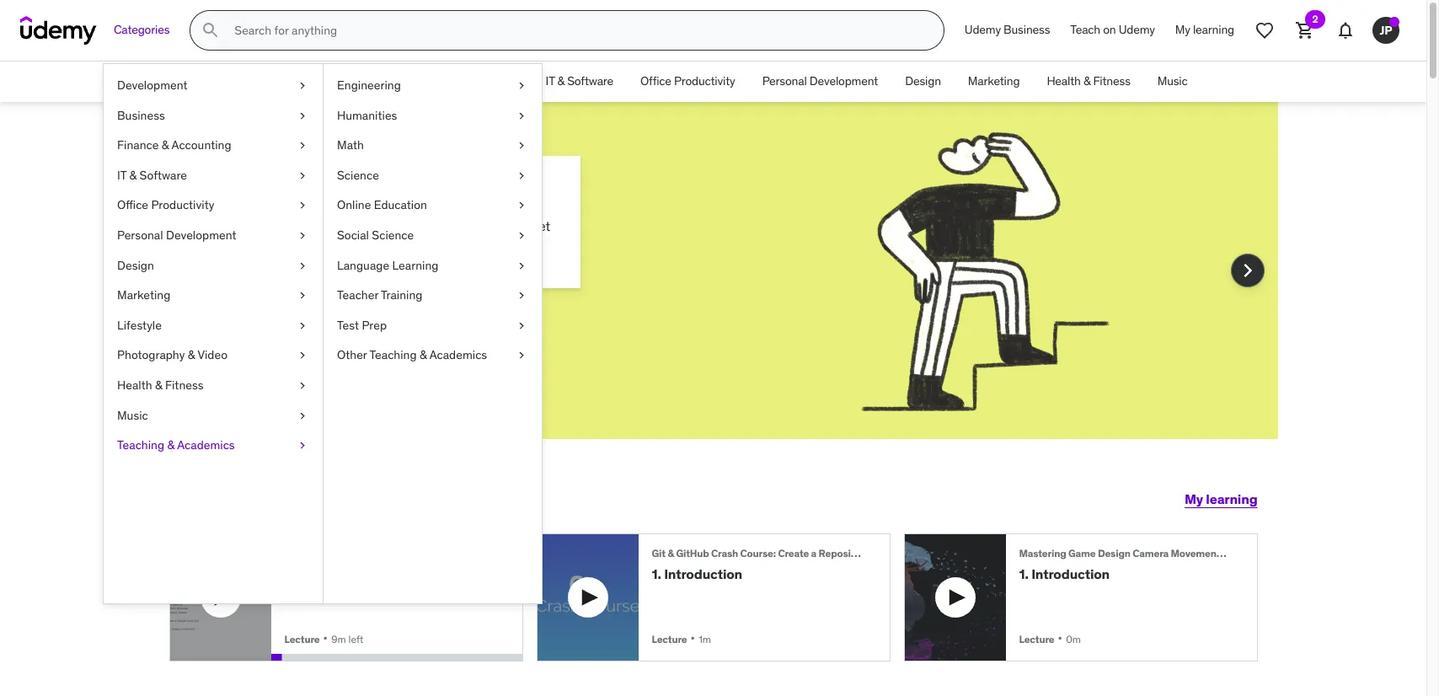 Task type: vqa. For each thing, say whether or not it's contained in the screenshot.
per
no



Task type: describe. For each thing, give the bounding box(es) containing it.
& down photography
[[155, 378, 162, 393]]

it for lifestyle
[[117, 168, 127, 183]]

lecture • 9m left
[[284, 629, 364, 646]]

career
[[428, 217, 466, 234]]

0 horizontal spatial health
[[117, 378, 152, 393]]

engineering
[[337, 78, 401, 93]]

office productivity link for lifestyle
[[104, 191, 323, 221]]

xsmall image for science
[[515, 168, 528, 184]]

wishlist image
[[1255, 20, 1275, 40]]

udemy business
[[965, 22, 1050, 37]]

scratch!
[[898, 547, 937, 560]]

language learning link
[[324, 251, 542, 281]]

studio
[[1273, 547, 1304, 560]]

personal for lifestyle
[[117, 228, 163, 243]]

business link for health & fitness
[[321, 62, 394, 102]]

design link for lifestyle
[[104, 251, 323, 281]]

crash
[[711, 547, 738, 560]]

survey
[[319, 217, 358, 234]]

business link for lifestyle
[[104, 101, 323, 131]]

repository
[[819, 547, 870, 560]]

prep
[[362, 318, 387, 333]]

it & software for health & fitness
[[546, 73, 614, 89]]

find your path
[[230, 175, 423, 211]]

• for 1.
[[1058, 629, 1063, 646]]

3.
[[284, 566, 296, 583]]

my for the top my learning 'link'
[[1176, 22, 1191, 37]]

you have alerts image
[[1390, 17, 1400, 27]]

xsmall image for test prep
[[515, 318, 528, 334]]

jp
[[1380, 22, 1393, 38]]

humanities
[[337, 108, 397, 123]]

xsmall image for language learning
[[515, 258, 528, 274]]

on
[[1103, 22, 1116, 37]]

next image
[[1234, 257, 1261, 284]]

3. how to create the perfect cover art? link
[[284, 566, 495, 599]]

xsmall image for teacher training
[[515, 288, 528, 304]]

other
[[337, 348, 367, 363]]

marketing link for lifestyle
[[104, 281, 323, 311]]

lifestyle
[[117, 318, 162, 333]]

about your career goals and get personalized course recommendations.
[[230, 217, 551, 253]]

teacher
[[337, 288, 379, 303]]

social science link
[[324, 221, 542, 251]]

1 vertical spatial my learning link
[[1185, 480, 1258, 520]]

office productivity link for health & fitness
[[627, 62, 749, 102]]

• for from
[[691, 629, 696, 646]]

development link for lifestyle
[[104, 71, 323, 101]]

1 vertical spatial academics
[[177, 438, 235, 453]]

your
[[486, 547, 507, 560]]

photography
[[117, 348, 185, 363]]

design for health & fitness
[[905, 73, 941, 89]]

1 horizontal spatial music
[[1158, 73, 1188, 89]]

xsmall image for business
[[296, 108, 309, 124]]

2 udemy from the left
[[1119, 22, 1155, 37]]

left
[[349, 633, 364, 645]]

0 horizontal spatial music
[[117, 408, 148, 423]]

xsmall image for lifestyle
[[296, 318, 309, 334]]

Search for anything text field
[[231, 16, 924, 45]]

office for health & fitness
[[641, 73, 672, 89]]

it for health & fitness
[[546, 73, 555, 89]]

& down search for anything text field on the top of the page
[[558, 73, 565, 89]]

marketing for lifestyle
[[117, 288, 171, 303]]

language learning
[[337, 258, 439, 273]]

my learning for bottom my learning 'link'
[[1185, 491, 1258, 508]]

0m
[[1066, 633, 1081, 645]]

my for bottom my learning 'link'
[[1185, 491, 1204, 508]]

teaching & academics
[[117, 438, 235, 453]]

goals
[[469, 217, 502, 234]]

introduction inside mastering game design camera movements in arcade studio 1. introduction
[[1032, 566, 1110, 583]]

& down test prep link in the left top of the page
[[420, 348, 427, 363]]

jp link
[[1366, 10, 1407, 51]]

let's
[[169, 479, 231, 514]]

categories button
[[104, 10, 180, 51]]

1 vertical spatial fitness
[[165, 378, 204, 393]]

business for lifestyle
[[117, 108, 165, 123]]

1 vertical spatial music link
[[104, 401, 323, 431]]

software for health & fitness
[[567, 73, 614, 89]]

perfect
[[412, 566, 458, 583]]

it & software link for health & fitness
[[532, 62, 627, 102]]

xsmall image for photography & video
[[296, 348, 309, 364]]

github
[[676, 547, 709, 560]]

& inside git & github crash course: create a repository from scratch! 1. introduction
[[668, 547, 674, 560]]

your for about
[[399, 217, 425, 234]]

personal development for lifestyle
[[117, 228, 236, 243]]

xsmall image for design
[[296, 258, 309, 274]]

guide
[[404, 547, 432, 560]]

course
[[310, 236, 350, 253]]

create
[[346, 566, 386, 583]]

teacher training link
[[324, 281, 542, 311]]

science inside science link
[[337, 168, 379, 183]]

xsmall image for teaching & academics
[[296, 438, 309, 454]]

math
[[337, 138, 364, 153]]

online
[[337, 198, 371, 213]]

let's start learning, james
[[169, 479, 512, 514]]

engineering link
[[324, 71, 542, 101]]

git
[[652, 547, 666, 560]]

personal for health & fitness
[[762, 73, 807, 89]]

the
[[389, 566, 409, 583]]

2 podcast from the left
[[509, 547, 548, 560]]

science link
[[324, 161, 542, 191]]

language
[[337, 258, 389, 273]]

humanities link
[[324, 101, 542, 131]]

about
[[361, 217, 396, 234]]

test prep link
[[324, 311, 542, 341]]

xsmall image for math
[[515, 138, 528, 154]]

to
[[434, 547, 444, 560]]

1 horizontal spatial health
[[1047, 73, 1081, 89]]

personalized
[[230, 236, 306, 253]]

office productivity for health & fitness
[[641, 73, 735, 89]]

arcade
[[1238, 547, 1271, 560]]

training
[[381, 288, 423, 303]]

teach
[[1071, 22, 1101, 37]]

social science
[[337, 228, 414, 243]]

xsmall image for humanities
[[515, 108, 528, 124]]

health & fitness for left health & fitness "link"
[[117, 378, 204, 393]]

lifestyle link
[[104, 311, 323, 341]]

easy
[[380, 547, 402, 560]]

notifications image
[[1336, 20, 1356, 40]]

health & fitness for the topmost health & fitness "link"
[[1047, 73, 1131, 89]]

cover
[[284, 582, 319, 599]]

photography & video link
[[104, 341, 323, 371]]

personal development link for lifestyle
[[104, 221, 323, 251]]

teacher training
[[337, 288, 423, 303]]

0 horizontal spatial health & fitness link
[[104, 371, 323, 401]]

design link for health & fitness
[[892, 62, 955, 102]]

1. inside mastering game design camera movements in arcade studio 1. introduction
[[1019, 566, 1029, 583]]

xsmall image for office productivity
[[296, 198, 309, 214]]

1. introduction link for scratch!
[[652, 566, 863, 583]]

xsmall image for social science
[[515, 228, 528, 244]]

xsmall image for music
[[296, 408, 309, 424]]

marketing for health & fitness
[[968, 73, 1020, 89]]

course:
[[740, 547, 776, 560]]

fill out a short survey link
[[230, 217, 358, 234]]

0 vertical spatial teaching
[[370, 348, 417, 363]]

to
[[330, 566, 343, 583]]

other teaching & academics
[[337, 348, 487, 363]]



Task type: locate. For each thing, give the bounding box(es) containing it.
health & fitness link down video
[[104, 371, 323, 401]]

lecture • 0m
[[1019, 629, 1081, 646]]

0 vertical spatial it & software
[[546, 73, 614, 89]]

1 horizontal spatial 1. introduction link
[[1019, 566, 1230, 583]]

0 horizontal spatial design
[[117, 258, 154, 273]]

lecture for 1.
[[1019, 633, 1055, 645]]

it down finance
[[117, 168, 127, 183]]

1 vertical spatial marketing
[[117, 288, 171, 303]]

it & software link down search for anything text field on the top of the page
[[532, 62, 627, 102]]

1 horizontal spatial personal
[[762, 73, 807, 89]]

0 horizontal spatial it
[[117, 168, 127, 183]]

a inside git & github crash course: create a repository from scratch! 1. introduction
[[811, 547, 817, 560]]

xsmall image inside teacher training link
[[515, 288, 528, 304]]

your inside about your career goals and get personalized course recommendations.
[[399, 217, 425, 234]]

xsmall image inside teaching & academics link
[[296, 438, 309, 454]]

0 vertical spatial marketing
[[968, 73, 1020, 89]]

1m
[[699, 633, 711, 645]]

lecture inside lecture • 0m
[[1019, 633, 1055, 645]]

music down teach on udemy link
[[1158, 73, 1188, 89]]

1 vertical spatial personal development link
[[104, 221, 323, 251]]

development
[[239, 73, 307, 89], [810, 73, 878, 89], [117, 78, 188, 93], [166, 228, 236, 243]]

art?
[[321, 582, 346, 599]]

science
[[337, 168, 379, 183], [372, 228, 414, 243]]

xsmall image inside photography & video link
[[296, 348, 309, 364]]

xsmall image
[[515, 78, 528, 94], [296, 108, 309, 124], [296, 138, 309, 154], [515, 138, 528, 154], [296, 168, 309, 184], [515, 168, 528, 184], [296, 228, 309, 244], [515, 288, 528, 304], [296, 318, 309, 334], [296, 348, 309, 364], [296, 438, 309, 454]]

academics up let's
[[177, 438, 235, 453]]

1 vertical spatial it
[[117, 168, 127, 183]]

mastering game design camera movements in arcade studio 1. introduction
[[1019, 547, 1304, 583]]

it & software down search for anything text field on the top of the page
[[546, 73, 614, 89]]

short
[[284, 217, 315, 234]]

software down finance & accounting
[[140, 168, 187, 183]]

lecture inside lecture • 1m
[[652, 633, 687, 645]]

0 horizontal spatial software
[[140, 168, 187, 183]]

my learning link left wishlist image
[[1165, 10, 1245, 51]]

1 vertical spatial design
[[117, 258, 154, 273]]

xsmall image for other teaching & academics
[[515, 348, 528, 364]]

1 vertical spatial science
[[372, 228, 414, 243]]

fill out a short survey
[[230, 217, 358, 234]]

xsmall image inside language learning link
[[515, 258, 528, 274]]

0 horizontal spatial fitness
[[165, 378, 204, 393]]

xsmall image inside the it & software link
[[296, 168, 309, 184]]

business left teach
[[1004, 22, 1050, 37]]

0 horizontal spatial office
[[117, 198, 148, 213]]

1 vertical spatial health & fitness
[[117, 378, 204, 393]]

test
[[337, 318, 359, 333]]

accounting
[[171, 138, 231, 153]]

xsmall image for it & software
[[296, 168, 309, 184]]

movements
[[1171, 547, 1226, 560]]

from
[[872, 547, 896, 560]]

it & software for lifestyle
[[117, 168, 187, 183]]

recommendations.
[[353, 236, 466, 253]]

your up survey on the top of page
[[296, 175, 357, 211]]

introduction inside git & github crash course: create a repository from scratch! 1. introduction
[[664, 566, 743, 583]]

xsmall image for personal development
[[296, 228, 309, 244]]

udemy image
[[20, 16, 97, 45]]

xsmall image inside the social science link
[[515, 228, 528, 244]]

mastering for introduction
[[1019, 547, 1067, 560]]

1. introduction link for introduction
[[1019, 566, 1230, 583]]

my learning left wishlist image
[[1176, 22, 1235, 37]]

0 horizontal spatial office productivity link
[[104, 191, 323, 221]]

& left video
[[188, 348, 195, 363]]

2 link
[[1285, 10, 1326, 51]]

introduction
[[664, 566, 743, 583], [1032, 566, 1110, 583]]

& up let's
[[167, 438, 175, 453]]

fitness down teach on udemy link
[[1094, 73, 1131, 89]]

1 introduction from the left
[[664, 566, 743, 583]]

learning
[[1193, 22, 1235, 37], [1206, 491, 1258, 508]]

1 horizontal spatial health & fitness
[[1047, 73, 1131, 89]]

• left 0m
[[1058, 629, 1063, 646]]

0 vertical spatial my learning
[[1176, 22, 1235, 37]]

2
[[1313, 13, 1319, 25]]

fitness down photography & video
[[165, 378, 204, 393]]

xsmall image inside other teaching & academics link
[[515, 348, 528, 364]]

submit search image
[[201, 20, 221, 40]]

business
[[1004, 22, 1050, 37], [334, 73, 381, 89], [117, 108, 165, 123]]

1 vertical spatial learning
[[1206, 491, 1258, 508]]

my learning
[[1176, 22, 1235, 37], [1185, 491, 1258, 508]]

0 vertical spatial marketing link
[[955, 62, 1034, 102]]

business up 'humanities'
[[334, 73, 381, 89]]

& down teach
[[1084, 73, 1091, 89]]

math link
[[324, 131, 542, 161]]

1 horizontal spatial marketing
[[968, 73, 1020, 89]]

1 horizontal spatial design
[[905, 73, 941, 89]]

1 lecture from the left
[[284, 633, 320, 645]]

0 horizontal spatial your
[[296, 175, 357, 211]]

design inside mastering game design camera movements in arcade studio 1. introduction
[[1098, 547, 1131, 560]]

1 vertical spatial design link
[[104, 251, 323, 281]]

& down finance
[[129, 168, 137, 183]]

1 vertical spatial personal
[[117, 228, 163, 243]]

learning
[[392, 258, 439, 273]]

xsmall image for marketing
[[296, 288, 309, 304]]

2 lecture from the left
[[652, 633, 687, 645]]

1 horizontal spatial udemy
[[1119, 22, 1155, 37]]

git & github crash course: create a repository from scratch! 1. introduction
[[652, 547, 937, 583]]

0 vertical spatial office productivity link
[[627, 62, 749, 102]]

1 horizontal spatial your
[[399, 217, 425, 234]]

0 horizontal spatial it & software link
[[104, 161, 323, 191]]

mastering left game
[[1019, 547, 1067, 560]]

health down teach
[[1047, 73, 1081, 89]]

9m
[[331, 633, 346, 645]]

office
[[641, 73, 672, 89], [117, 198, 148, 213]]

marketing link up video
[[104, 281, 323, 311]]

introduction down game
[[1032, 566, 1110, 583]]

3% complete image
[[271, 654, 282, 661]]

fill
[[230, 217, 247, 234]]

lecture • 1m
[[652, 629, 711, 646]]

mastering inside mastering game design camera movements in arcade studio 1. introduction
[[1019, 547, 1067, 560]]

0 vertical spatial fitness
[[1094, 73, 1131, 89]]

get
[[531, 217, 551, 234]]

how
[[299, 566, 327, 583]]

finance
[[117, 138, 159, 153]]

1 horizontal spatial music link
[[1144, 62, 1201, 102]]

your
[[296, 175, 357, 211], [399, 217, 425, 234]]

test prep
[[337, 318, 387, 333]]

introduction down github
[[664, 566, 743, 583]]

marketing link for health & fitness
[[955, 62, 1034, 102]]

create
[[778, 547, 809, 560]]

personal development for health & fitness
[[762, 73, 878, 89]]

1 horizontal spatial personal development link
[[749, 62, 892, 102]]

it
[[546, 73, 555, 89], [117, 168, 127, 183]]

1 horizontal spatial personal development
[[762, 73, 878, 89]]

development link for health & fitness
[[225, 62, 321, 102]]

music up teaching & academics
[[117, 408, 148, 423]]

finance & accounting
[[117, 138, 231, 153]]

xsmall image inside marketing "link"
[[296, 288, 309, 304]]

other teaching & academics link
[[324, 341, 542, 371]]

1. down git at bottom left
[[652, 566, 661, 583]]

0 vertical spatial my learning link
[[1165, 10, 1245, 51]]

0 vertical spatial office
[[641, 73, 672, 89]]

my up movements
[[1185, 491, 1204, 508]]

it down search for anything text field on the top of the page
[[546, 73, 555, 89]]

social
[[337, 228, 369, 243]]

teach on udemy link
[[1061, 10, 1165, 51]]

1 vertical spatial personal development
[[117, 228, 236, 243]]

lecture
[[284, 633, 320, 645], [652, 633, 687, 645], [1019, 633, 1055, 645]]

1 udemy from the left
[[965, 22, 1001, 37]]

1. introduction link down course:
[[652, 566, 863, 583]]

learning up in
[[1206, 491, 1258, 508]]

it & software down finance
[[117, 168, 187, 183]]

0 horizontal spatial office productivity
[[117, 198, 214, 213]]

my right teach on udemy
[[1176, 22, 1191, 37]]

education
[[374, 198, 427, 213]]

xsmall image inside design link
[[296, 258, 309, 274]]

xsmall image inside humanities link
[[515, 108, 528, 124]]

your up recommendations.
[[399, 217, 425, 234]]

business link up 'humanities'
[[321, 62, 394, 102]]

music link
[[1144, 62, 1201, 102], [104, 401, 323, 431]]

xsmall image for development
[[296, 78, 309, 94]]

1 horizontal spatial •
[[691, 629, 696, 646]]

marketing up lifestyle
[[117, 288, 171, 303]]

academics
[[430, 348, 487, 363], [177, 438, 235, 453]]

xsmall image inside finance & accounting link
[[296, 138, 309, 154]]

1 vertical spatial music
[[117, 408, 148, 423]]

lecture left '9m' on the left bottom
[[284, 633, 320, 645]]

science inside the social science link
[[372, 228, 414, 243]]

2 horizontal spatial •
[[1058, 629, 1063, 646]]

xsmall image for online education
[[515, 198, 528, 214]]

my learning inside 'link'
[[1176, 22, 1235, 37]]

office for lifestyle
[[117, 198, 148, 213]]

health & fitness down photography
[[117, 378, 204, 393]]

carousel element
[[149, 102, 1278, 480]]

photography & video
[[117, 348, 228, 363]]

software down search for anything text field on the top of the page
[[567, 73, 614, 89]]

udemy business link
[[955, 10, 1061, 51]]

0 horizontal spatial •
[[323, 629, 328, 646]]

camera
[[1133, 547, 1169, 560]]

1 vertical spatial your
[[399, 217, 425, 234]]

1 vertical spatial office productivity link
[[104, 191, 323, 221]]

shopping cart with 2 items image
[[1295, 20, 1316, 40]]

1 horizontal spatial 1.
[[1019, 566, 1029, 583]]

1 horizontal spatial a
[[811, 547, 817, 560]]

health
[[1047, 73, 1081, 89], [117, 378, 152, 393]]

1 vertical spatial my
[[1185, 491, 1204, 508]]

xsmall image inside personal development link
[[296, 228, 309, 244]]

a right the create
[[811, 547, 817, 560]]

0 horizontal spatial music link
[[104, 401, 323, 431]]

0 vertical spatial health & fitness
[[1047, 73, 1131, 89]]

mastering up how
[[284, 547, 332, 560]]

my learning for the top my learning 'link'
[[1176, 22, 1235, 37]]

music
[[1158, 73, 1188, 89], [117, 408, 148, 423]]

1 1. from the left
[[652, 566, 661, 583]]

1 horizontal spatial it & software
[[546, 73, 614, 89]]

productivity for lifestyle
[[151, 198, 214, 213]]

0 vertical spatial design link
[[892, 62, 955, 102]]

science up 'language learning'
[[372, 228, 414, 243]]

business link up accounting
[[104, 101, 323, 131]]

learning for bottom my learning 'link'
[[1206, 491, 1258, 508]]

0 horizontal spatial mastering
[[284, 547, 332, 560]]

0 horizontal spatial design link
[[104, 251, 323, 281]]

health down photography
[[117, 378, 152, 393]]

1. inside git & github crash course: create a repository from scratch! 1. introduction
[[652, 566, 661, 583]]

1 vertical spatial teaching
[[117, 438, 164, 453]]

1 horizontal spatial teaching
[[370, 348, 417, 363]]

starting
[[446, 547, 485, 560]]

xsmall image for finance & accounting
[[296, 138, 309, 154]]

xsmall image inside "lifestyle" link
[[296, 318, 309, 334]]

0 vertical spatial music
[[1158, 73, 1188, 89]]

health & fitness down teach
[[1047, 73, 1131, 89]]

0 vertical spatial academics
[[430, 348, 487, 363]]

0 vertical spatial a
[[274, 217, 281, 234]]

xsmall image
[[296, 78, 309, 94], [515, 108, 528, 124], [296, 198, 309, 214], [515, 198, 528, 214], [515, 228, 528, 244], [296, 258, 309, 274], [515, 258, 528, 274], [296, 288, 309, 304], [515, 318, 528, 334], [515, 348, 528, 364], [296, 378, 309, 394], [296, 408, 309, 424]]

0 horizontal spatial health & fitness
[[117, 378, 204, 393]]

&
[[558, 73, 565, 89], [1084, 73, 1091, 89], [162, 138, 169, 153], [129, 168, 137, 183], [188, 348, 195, 363], [420, 348, 427, 363], [155, 378, 162, 393], [167, 438, 175, 453], [668, 547, 674, 560]]

learning for the top my learning 'link'
[[1193, 22, 1235, 37]]

out
[[250, 217, 270, 234]]

0 vertical spatial it
[[546, 73, 555, 89]]

1. introduction link
[[652, 566, 863, 583], [1019, 566, 1230, 583]]

2 vertical spatial business
[[117, 108, 165, 123]]

1 horizontal spatial design link
[[892, 62, 955, 102]]

your for find
[[296, 175, 357, 211]]

0 vertical spatial business
[[1004, 22, 1050, 37]]

xsmall image inside online education link
[[515, 198, 528, 214]]

& right git at bottom left
[[668, 547, 674, 560]]

3 • from the left
[[1058, 629, 1063, 646]]

design for lifestyle
[[117, 258, 154, 273]]

start
[[236, 479, 300, 514]]

health & fitness link down teach
[[1034, 62, 1144, 102]]

2 • from the left
[[691, 629, 696, 646]]

1 vertical spatial marketing link
[[104, 281, 323, 311]]

music link up teaching & academics
[[104, 401, 323, 431]]

podcast right your
[[509, 547, 548, 560]]

1 horizontal spatial office productivity
[[641, 73, 735, 89]]

0 horizontal spatial teaching
[[117, 438, 164, 453]]

0 horizontal spatial personal development
[[117, 228, 236, 243]]

0 vertical spatial it & software link
[[532, 62, 627, 102]]

-
[[374, 547, 378, 560]]

in
[[1228, 547, 1237, 560]]

my learning up in
[[1185, 491, 1258, 508]]

1 horizontal spatial lecture
[[652, 633, 687, 645]]

2 mastering from the left
[[1019, 547, 1067, 560]]

xsmall image inside engineering link
[[515, 78, 528, 94]]

•
[[323, 629, 328, 646], [691, 629, 696, 646], [1058, 629, 1063, 646]]

1 vertical spatial health
[[117, 378, 152, 393]]

0 horizontal spatial academics
[[177, 438, 235, 453]]

lecture left 1m
[[652, 633, 687, 645]]

0 vertical spatial personal development link
[[749, 62, 892, 102]]

my
[[1176, 22, 1191, 37], [1185, 491, 1204, 508]]

0 vertical spatial health
[[1047, 73, 1081, 89]]

health & fitness link
[[1034, 62, 1144, 102], [104, 371, 323, 401]]

2 horizontal spatial business
[[1004, 22, 1050, 37]]

0 horizontal spatial it & software
[[117, 168, 187, 183]]

game
[[1069, 547, 1096, 560]]

xsmall image inside math link
[[515, 138, 528, 154]]

podcast left the -
[[334, 547, 372, 560]]

personal development link for health & fitness
[[749, 62, 892, 102]]

it & software
[[546, 73, 614, 89], [117, 168, 187, 183]]

marketing down udemy business link
[[968, 73, 1020, 89]]

0 vertical spatial software
[[567, 73, 614, 89]]

office productivity for lifestyle
[[117, 198, 214, 213]]

1 • from the left
[[323, 629, 328, 646]]

0 horizontal spatial business
[[117, 108, 165, 123]]

0 horizontal spatial podcast
[[334, 547, 372, 560]]

1 horizontal spatial mastering
[[1019, 547, 1067, 560]]

lecture for from
[[652, 633, 687, 645]]

it & software link down accounting
[[104, 161, 323, 191]]

learning,
[[305, 479, 425, 514]]

1 podcast from the left
[[334, 547, 372, 560]]

1 horizontal spatial office
[[641, 73, 672, 89]]

1 vertical spatial office
[[117, 198, 148, 213]]

0 horizontal spatial udemy
[[965, 22, 1001, 37]]

mastering for 3.
[[284, 547, 332, 560]]

design
[[905, 73, 941, 89], [117, 258, 154, 273], [1098, 547, 1131, 560]]

categories
[[114, 22, 170, 37]]

lecture left 0m
[[1019, 633, 1055, 645]]

1 vertical spatial productivity
[[151, 198, 214, 213]]

academics down test prep link in the left top of the page
[[430, 348, 487, 363]]

0 vertical spatial health & fitness link
[[1034, 62, 1144, 102]]

my learning link
[[1165, 10, 1245, 51], [1185, 480, 1258, 520]]

1 1. introduction link from the left
[[652, 566, 863, 583]]

it & software link for lifestyle
[[104, 161, 323, 191]]

personal development
[[762, 73, 878, 89], [117, 228, 236, 243]]

xsmall image for engineering
[[515, 78, 528, 94]]

xsmall image for health & fitness
[[296, 378, 309, 394]]

my learning link up in
[[1185, 480, 1258, 520]]

& right finance
[[162, 138, 169, 153]]

productivity for health & fitness
[[674, 73, 735, 89]]

2 1. introduction link from the left
[[1019, 566, 1230, 583]]

1 mastering from the left
[[284, 547, 332, 560]]

1 vertical spatial software
[[140, 168, 187, 183]]

0 horizontal spatial marketing
[[117, 288, 171, 303]]

online education link
[[324, 191, 542, 221]]

0 horizontal spatial productivity
[[151, 198, 214, 213]]

0 vertical spatial music link
[[1144, 62, 1201, 102]]

2 1. from the left
[[1019, 566, 1029, 583]]

0 vertical spatial your
[[296, 175, 357, 211]]

3 lecture from the left
[[1019, 633, 1055, 645]]

0 horizontal spatial a
[[274, 217, 281, 234]]

business for health & fitness
[[334, 73, 381, 89]]

1 horizontal spatial fitness
[[1094, 73, 1131, 89]]

0 horizontal spatial personal
[[117, 228, 163, 243]]

0 horizontal spatial introduction
[[664, 566, 743, 583]]

video
[[198, 348, 228, 363]]

0 vertical spatial personal
[[762, 73, 807, 89]]

teach on udemy
[[1071, 22, 1155, 37]]

teaching & academics link
[[104, 431, 323, 461]]

and
[[505, 217, 527, 234]]

software for lifestyle
[[140, 168, 187, 183]]

• left '9m' on the left bottom
[[323, 629, 328, 646]]

science up online
[[337, 168, 379, 183]]

1. introduction link down camera
[[1019, 566, 1230, 583]]

learning left wishlist image
[[1193, 22, 1235, 37]]

mastering inside mastering podcast -  easy guide to starting your podcast 3. how to create the perfect cover art?
[[284, 547, 332, 560]]

business up finance
[[117, 108, 165, 123]]

1. up lecture • 0m
[[1019, 566, 1029, 583]]

music link down teach on udemy link
[[1144, 62, 1201, 102]]

xsmall image inside "business" link
[[296, 108, 309, 124]]

0 vertical spatial office productivity
[[641, 73, 735, 89]]

xsmall image inside science link
[[515, 168, 528, 184]]

2 introduction from the left
[[1032, 566, 1110, 583]]

• left 1m
[[691, 629, 696, 646]]

marketing link down udemy business link
[[955, 62, 1034, 102]]

find
[[230, 175, 291, 211]]

xsmall image inside test prep link
[[515, 318, 528, 334]]

a right 'out'
[[274, 217, 281, 234]]

design link
[[892, 62, 955, 102], [104, 251, 323, 281]]

lecture inside lecture • 9m left
[[284, 633, 320, 645]]

path
[[362, 175, 423, 211]]



